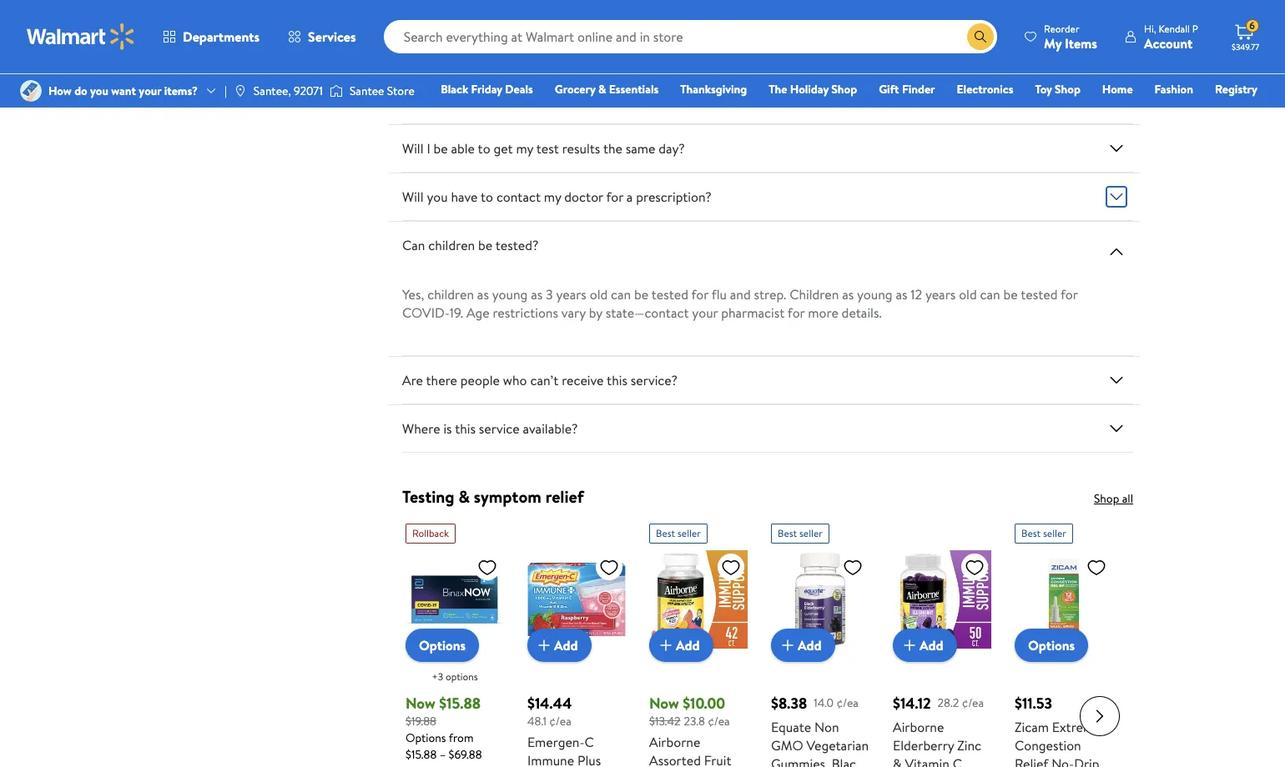 Task type: locate. For each thing, give the bounding box(es) containing it.
you right do
[[90, 83, 108, 99]]

gift
[[879, 81, 899, 98]]

product group containing $14.12
[[893, 518, 991, 768]]

¢/ea right 28.2
[[962, 695, 984, 712]]

best seller up the equate non gmo vegetarian gummies, black elderberry, 50 mg, 60 count image
[[778, 527, 823, 541]]

¢/ea up emergen-
[[549, 714, 571, 730]]

0 horizontal spatial airborne
[[649, 733, 700, 752]]

0 vertical spatial to
[[1042, 54, 1055, 72]]

1 horizontal spatial add to cart image
[[656, 636, 676, 656]]

1 add to cart image from the left
[[534, 636, 554, 656]]

2 will from the top
[[402, 188, 424, 206]]

2 horizontal spatial this
[[830, 54, 851, 72]]

best seller for $8.38
[[778, 527, 823, 541]]

add button up the $10.00
[[649, 629, 713, 663]]

¢/ea inside the $14.44 48.1 ¢/ea emergen-c immune plu
[[549, 714, 571, 730]]

1 horizontal spatial options link
[[1015, 629, 1088, 663]]

4 add from the left
[[920, 637, 943, 655]]

add button up $14.12
[[893, 629, 957, 663]]

0 horizontal spatial this
[[455, 420, 476, 438]]

1 vertical spatial your
[[139, 83, 161, 99]]

can
[[432, 4, 452, 23], [611, 286, 631, 304], [980, 286, 1000, 304]]

old right 12
[[959, 286, 977, 304]]

1 horizontal spatial you
[[427, 188, 448, 206]]

airborne inside now $10.00 $13.42 23.8 ¢/ea airborne assorted frui
[[649, 733, 700, 752]]

this right of
[[830, 54, 851, 72]]

best up zicam extreme congestion relief no-drip nasal spray with soothing aloe vera 0.5 oz image
[[1021, 527, 1041, 541]]

0 horizontal spatial how
[[48, 83, 72, 99]]

your left and
[[692, 304, 718, 322]]

black friday deals
[[441, 81, 533, 98]]

best up airborne assorted fruit flavored gummies, 42 count - 750mg of vitamin c and minerals & herbs immune support (packaging may vary) image
[[656, 527, 675, 541]]

local
[[953, 54, 980, 72]]

as left 3
[[531, 286, 543, 304]]

shop all link
[[1094, 491, 1133, 507]]

best for $8.38
[[778, 527, 797, 541]]

0 horizontal spatial &
[[458, 486, 470, 508]]

0 vertical spatial how
[[402, 4, 429, 23]]

$15.88 left –
[[406, 747, 437, 763]]

santee, 92071
[[254, 83, 323, 99]]

now $15.88 $19.88 options from $15.88 – $69.88
[[406, 694, 482, 763]]

options up "+3"
[[419, 637, 466, 655]]

¢/ea inside $8.38 14.0 ¢/ea equate non gmo vegetarian gummies, bla
[[837, 695, 859, 712]]

options link up "+3"
[[406, 629, 479, 663]]

children
[[790, 286, 839, 304]]

binaxnow covid‐19 antigen self test, 1 pack, 2 tests total, reliable test with 15-minute results, detects multiple covid-19 variants, same technology doctors use to test for covid-19 image
[[406, 551, 504, 649]]

as right more
[[842, 286, 854, 304]]

28.2
[[938, 695, 959, 712]]

 image for santee store
[[330, 83, 343, 99]]

1 horizontal spatial can
[[611, 286, 631, 304]]

an up appointment,
[[516, 4, 530, 23]]

years right 3
[[556, 286, 587, 304]]

add button up $8.38
[[771, 629, 835, 663]]

shop left all
[[1094, 491, 1119, 507]]

1 horizontal spatial  image
[[330, 83, 343, 99]]

home
[[1102, 81, 1133, 98]]

p
[[1192, 21, 1198, 35]]

2 product group from the left
[[527, 518, 626, 768]]

+3 options
[[432, 670, 478, 684]]

0 horizontal spatial now
[[406, 694, 435, 714]]

1 horizontal spatial this
[[607, 371, 628, 390]]

¢/ea inside $14.12 28.2 ¢/ea airborne elderberry   zinc & vitamin
[[962, 695, 984, 712]]

best up the equate non gmo vegetarian gummies, black elderberry, 50 mg, 60 count image
[[778, 527, 797, 541]]

2 vertical spatial this
[[455, 420, 476, 438]]

1 vertical spatial how
[[48, 83, 72, 99]]

pharmacist
[[721, 304, 785, 322]]

add for add to cart image at the right bottom of the page
[[798, 637, 822, 655]]

add up 28.2
[[920, 637, 943, 655]]

2 horizontal spatial &
[[893, 755, 902, 768]]

1 horizontal spatial now
[[649, 694, 679, 714]]

0 vertical spatial will
[[402, 139, 424, 158]]

0 horizontal spatial best seller
[[656, 527, 701, 541]]

add for $14.12 add to cart icon
[[920, 637, 943, 655]]

3 seller from the left
[[1043, 527, 1066, 541]]

& right testing
[[458, 486, 470, 508]]

airborne
[[893, 719, 944, 737], [649, 733, 700, 752]]

shop right holiday
[[831, 81, 857, 98]]

toy shop link
[[1028, 80, 1088, 98]]

registry link
[[1208, 80, 1265, 98]]

children right can
[[428, 236, 475, 255]]

2 best seller from the left
[[778, 527, 823, 541]]

0 horizontal spatial an
[[473, 54, 486, 72]]

an
[[516, 4, 530, 23], [473, 54, 486, 72], [1112, 54, 1125, 72]]

now down "+3"
[[406, 694, 435, 714]]

0 horizontal spatial tested
[[652, 286, 688, 304]]

yes, children as young as 3 years old can be tested for flu and strep. children as young as 12 years old can be tested for covid-19.  age restrictions vary by state—contact your pharmacist for more details.
[[402, 286, 1078, 322]]

gift finder link
[[871, 80, 943, 98]]

$10.00
[[683, 694, 725, 714]]

equate non gmo vegetarian gummies, black elderberry, 50 mg, 60 count image
[[771, 551, 870, 649]]

your inside to schedule an appointment, click the "schedule now" button at the top of this page or call your local pharmacy to schedule an appointment over the phone.
[[924, 54, 950, 72]]

options up $11.53
[[1028, 637, 1075, 655]]

the
[[769, 81, 787, 98]]

1 add from the left
[[554, 637, 578, 655]]

add to cart image for $14.44
[[534, 636, 554, 656]]

0 horizontal spatial  image
[[20, 80, 42, 102]]

1 add button from the left
[[527, 629, 591, 663]]

options link up $11.53
[[1015, 629, 1088, 663]]

2 best from the left
[[778, 527, 797, 541]]

0 horizontal spatial young
[[492, 286, 528, 304]]

add to cart image up $14.12
[[900, 636, 920, 656]]

to left get
[[478, 139, 490, 158]]

emergen-
[[527, 733, 585, 752]]

extreme
[[1052, 719, 1101, 737]]

to schedule an appointment, click the "schedule now" button at the top of this page or call your local pharmacy to schedule an appointment over the phone.
[[402, 54, 1125, 90]]

options for $11.53
[[1028, 637, 1075, 655]]

1 will from the top
[[402, 139, 424, 158]]

can up appointment
[[432, 4, 452, 23]]

is
[[443, 420, 452, 438]]

as right 19.
[[477, 286, 489, 304]]

add to favorites list, airborne elderberry   zinc & vitamin c gummies for adults, immune support vitamin d & zinc gummies with powerful antioxidant vitamins c d & e - 50 gummies, elderberry flavor image
[[965, 558, 985, 578]]

2 horizontal spatial shop
[[1094, 491, 1119, 507]]

options left from
[[406, 730, 446, 747]]

of
[[815, 54, 827, 72]]

options link for +3 options
[[406, 629, 479, 663]]

0 horizontal spatial i
[[427, 139, 430, 158]]

seller
[[678, 527, 701, 541], [799, 527, 823, 541], [1043, 527, 1066, 541]]

your right call
[[924, 54, 950, 72]]

to down my
[[1042, 54, 1055, 72]]

prescription?
[[636, 188, 712, 206]]

0 horizontal spatial you
[[90, 83, 108, 99]]

0 horizontal spatial best
[[656, 527, 675, 541]]

best for $11.53
[[1021, 527, 1041, 541]]

children inside the yes, children as young as 3 years old can be tested for flu and strep. children as young as 12 years old can be tested for covid-19.  age restrictions vary by state—contact your pharmacist for more details.
[[427, 286, 474, 304]]

1 vertical spatial children
[[427, 286, 474, 304]]

add to cart image
[[534, 636, 554, 656], [656, 636, 676, 656], [900, 636, 920, 656]]

best seller up zicam extreme congestion relief no-drip nasal spray with soothing aloe vera 0.5 oz image
[[1021, 527, 1066, 541]]

now for now $15.88
[[406, 694, 435, 714]]

there
[[426, 371, 457, 390]]

the holiday shop
[[769, 81, 857, 98]]

to right the have
[[481, 188, 493, 206]]

0 vertical spatial this
[[830, 54, 851, 72]]

4 add button from the left
[[893, 629, 957, 663]]

options link
[[406, 629, 479, 663], [1015, 629, 1088, 663]]

zicam
[[1015, 719, 1049, 737]]

add button for emergen-c immune plus vitamin c supplement powder, raspberry, 30 ct image
[[527, 629, 591, 663]]

0 horizontal spatial seller
[[678, 527, 701, 541]]

¢/ea for $8.38
[[837, 695, 859, 712]]

will
[[402, 139, 424, 158], [402, 188, 424, 206]]

your right want
[[139, 83, 161, 99]]

and
[[730, 286, 751, 304]]

¢/ea right 23.8
[[708, 714, 730, 730]]

you left the have
[[427, 188, 448, 206]]

0 horizontal spatial my
[[516, 139, 533, 158]]

add button
[[527, 629, 591, 663], [649, 629, 713, 663], [771, 629, 835, 663], [893, 629, 957, 663]]

1 vertical spatial you
[[427, 188, 448, 206]]

product group
[[406, 518, 504, 768], [527, 518, 626, 768], [649, 518, 748, 768], [771, 518, 870, 768], [893, 518, 991, 768], [1015, 518, 1113, 768]]

0 vertical spatial children
[[428, 236, 475, 255]]

friday
[[471, 81, 502, 98]]

6 product group from the left
[[1015, 518, 1113, 768]]

add to cart image up $14.44
[[534, 636, 554, 656]]

3 best seller from the left
[[1021, 527, 1066, 541]]

restrictions
[[493, 304, 558, 322]]

2 seller from the left
[[799, 527, 823, 541]]

now inside now $10.00 $13.42 23.8 ¢/ea airborne assorted frui
[[649, 694, 679, 714]]

gummies,
[[771, 755, 829, 768]]

seller up airborne assorted fruit flavored gummies, 42 count - 750mg of vitamin c and minerals & herbs immune support (packaging may vary) image
[[678, 527, 701, 541]]

0 horizontal spatial options link
[[406, 629, 479, 663]]

2 now from the left
[[649, 694, 679, 714]]

1 horizontal spatial airborne
[[893, 719, 944, 737]]

i up appointment
[[455, 4, 459, 23]]

emergen-c immune plus vitamin c supplement powder, raspberry, 30 ct image
[[527, 551, 626, 649]]

0 vertical spatial &
[[598, 81, 606, 98]]

phone.
[[530, 72, 569, 90]]

my right get
[[516, 139, 533, 158]]

 image
[[20, 80, 42, 102], [330, 83, 343, 99]]

children for can
[[428, 236, 475, 255]]

1 horizontal spatial seller
[[799, 527, 823, 541]]

appointment?
[[533, 4, 613, 23]]

add up $14.44
[[554, 637, 578, 655]]

|
[[224, 83, 227, 99]]

thanksgiving link
[[673, 80, 755, 98]]

all
[[1122, 491, 1133, 507]]

be
[[434, 139, 448, 158], [478, 236, 492, 255], [634, 286, 649, 304], [1004, 286, 1018, 304]]

how for how do you want your items?
[[48, 83, 72, 99]]

 image right 92071
[[330, 83, 343, 99]]

0 vertical spatial $15.88
[[439, 694, 481, 714]]

add button for airborne elderberry   zinc & vitamin c gummies for adults, immune support vitamin d & zinc gummies with powerful antioxidant vitamins c d & e - 50 gummies, elderberry flavor image in the bottom right of the page
[[893, 629, 957, 663]]

2 horizontal spatial best
[[1021, 527, 1041, 541]]

best seller
[[656, 527, 701, 541], [778, 527, 823, 541], [1021, 527, 1066, 541]]

2 as from the left
[[531, 286, 543, 304]]

as left 12
[[896, 286, 907, 304]]

1 horizontal spatial your
[[692, 304, 718, 322]]

seller up zicam extreme congestion relief no-drip nasal spray with soothing aloe vera 0.5 oz image
[[1043, 527, 1066, 541]]

flu
[[712, 286, 727, 304]]

young right age
[[492, 286, 528, 304]]

details.
[[842, 304, 882, 322]]

& down $14.12
[[893, 755, 902, 768]]

2 vertical spatial &
[[893, 755, 902, 768]]

3
[[546, 286, 553, 304]]

0 horizontal spatial old
[[590, 286, 608, 304]]

1 vertical spatial will
[[402, 188, 424, 206]]

years right 12
[[925, 286, 956, 304]]

2 horizontal spatial your
[[924, 54, 950, 72]]

1 horizontal spatial years
[[925, 286, 956, 304]]

& right grocery
[[598, 81, 606, 98]]

add up the $10.00
[[676, 637, 700, 655]]

$15.88
[[439, 694, 481, 714], [406, 747, 437, 763]]

product group containing $11.53
[[1015, 518, 1113, 768]]

2 add from the left
[[676, 637, 700, 655]]

where is this service available? image
[[1107, 419, 1127, 439]]

 image left do
[[20, 80, 42, 102]]

airborne inside $14.12 28.2 ¢/ea airborne elderberry   zinc & vitamin
[[893, 719, 944, 737]]

search icon image
[[974, 30, 987, 43]]

how left do
[[48, 83, 72, 99]]

+3
[[432, 670, 443, 684]]

1 now from the left
[[406, 694, 435, 714]]

seller up the equate non gmo vegetarian gummies, black elderberry, 50 mg, 60 count image
[[799, 527, 823, 541]]

registry
[[1215, 81, 1258, 98]]

2 years from the left
[[925, 286, 956, 304]]

my left "doctor"
[[544, 188, 561, 206]]

1 horizontal spatial $15.88
[[439, 694, 481, 714]]

2 horizontal spatial seller
[[1043, 527, 1066, 541]]

airborne down $13.42
[[649, 733, 700, 752]]

3 add to cart image from the left
[[900, 636, 920, 656]]

& inside $14.12 28.2 ¢/ea airborne elderberry   zinc & vitamin
[[893, 755, 902, 768]]

2 horizontal spatial best seller
[[1021, 527, 1066, 541]]

zicam extreme congestion relief no-drip nasal spray with soothing aloe vera 0.5 oz image
[[1015, 551, 1113, 649]]

covid-
[[402, 304, 450, 322]]

one
[[1130, 104, 1155, 121]]

years
[[556, 286, 587, 304], [925, 286, 956, 304]]

product group containing now $10.00
[[649, 518, 748, 768]]

kendall
[[1159, 21, 1190, 35]]

2 add to cart image from the left
[[656, 636, 676, 656]]

add to cart image up $13.42
[[656, 636, 676, 656]]

will up can
[[402, 188, 424, 206]]

2 vertical spatial your
[[692, 304, 718, 322]]

1 vertical spatial my
[[544, 188, 561, 206]]

¢/ea right the "14.0"
[[837, 695, 859, 712]]

now inside now $15.88 $19.88 options from $15.88 – $69.88
[[406, 694, 435, 714]]

4 as from the left
[[896, 286, 907, 304]]

i left able at left
[[427, 139, 430, 158]]

$15.88 down options
[[439, 694, 481, 714]]

1 product group from the left
[[406, 518, 504, 768]]

0 vertical spatial i
[[455, 4, 459, 23]]

2 horizontal spatial an
[[1112, 54, 1125, 72]]

1 horizontal spatial young
[[857, 286, 893, 304]]

0 horizontal spatial add to cart image
[[534, 636, 554, 656]]

children right 'yes,'
[[427, 286, 474, 304]]

2 vertical spatial to
[[481, 188, 493, 206]]

0 horizontal spatial $15.88
[[406, 747, 437, 763]]

2 horizontal spatial add to cart image
[[900, 636, 920, 656]]

5 product group from the left
[[893, 518, 991, 768]]

1 options link from the left
[[406, 629, 479, 663]]

can right the by
[[611, 286, 631, 304]]

fashion
[[1155, 81, 1193, 98]]

at
[[755, 54, 767, 72]]

the left 'same'
[[603, 139, 623, 158]]

1 horizontal spatial how
[[402, 4, 429, 23]]

product group containing now $15.88
[[406, 518, 504, 768]]

airborne assorted fruit flavored gummies, 42 count - 750mg of vitamin c and minerals & herbs immune support (packaging may vary) image
[[649, 551, 748, 649]]

page
[[854, 54, 882, 72]]

old right vary
[[590, 286, 608, 304]]

add for add to cart icon corresponding to $14.44
[[554, 637, 578, 655]]

1 years from the left
[[556, 286, 587, 304]]

1 horizontal spatial i
[[455, 4, 459, 23]]

0 vertical spatial you
[[90, 83, 108, 99]]

can right 12
[[980, 286, 1000, 304]]

your
[[924, 54, 950, 72], [139, 83, 161, 99], [692, 304, 718, 322]]

an up home
[[1112, 54, 1125, 72]]

3 product group from the left
[[649, 518, 748, 768]]

1 vertical spatial &
[[458, 486, 470, 508]]

add up the "14.0"
[[798, 637, 822, 655]]

children for yes,
[[427, 286, 474, 304]]

& inside grocery & essentials link
[[598, 81, 606, 98]]

this right receive
[[607, 371, 628, 390]]

1 horizontal spatial best
[[778, 527, 797, 541]]

Search search field
[[384, 20, 997, 53]]

hi, kendall p account
[[1144, 21, 1198, 52]]

day?
[[659, 139, 685, 158]]

1 tested from the left
[[652, 286, 688, 304]]

1 horizontal spatial &
[[598, 81, 606, 98]]

add button up $14.44
[[527, 629, 591, 663]]

young left 12
[[857, 286, 893, 304]]

how up to
[[402, 4, 429, 23]]

2 add button from the left
[[649, 629, 713, 663]]

 image
[[234, 84, 247, 98]]

2 options link from the left
[[1015, 629, 1088, 663]]

1 horizontal spatial tested
[[1021, 286, 1058, 304]]

0 horizontal spatial years
[[556, 286, 587, 304]]

1 horizontal spatial old
[[959, 286, 977, 304]]

shop right toy
[[1055, 81, 1081, 98]]

0 horizontal spatial your
[[139, 83, 161, 99]]

0 vertical spatial your
[[924, 54, 950, 72]]

seller for $11.53
[[1043, 527, 1066, 541]]

3 best from the left
[[1021, 527, 1041, 541]]

now left 23.8
[[649, 694, 679, 714]]

3 add button from the left
[[771, 629, 835, 663]]

¢/ea for $14.44
[[549, 714, 571, 730]]

an up friday
[[473, 54, 486, 72]]

will i be able to get my test results the same day?
[[402, 139, 685, 158]]

4 product group from the left
[[771, 518, 870, 768]]

1 young from the left
[[492, 286, 528, 304]]

1 vertical spatial $15.88
[[406, 747, 437, 763]]

add
[[554, 637, 578, 655], [676, 637, 700, 655], [798, 637, 822, 655], [920, 637, 943, 655]]

best seller up airborne assorted fruit flavored gummies, 42 count - 750mg of vitamin c and minerals & herbs immune support (packaging may vary) image
[[656, 527, 701, 541]]

3 add from the left
[[798, 637, 822, 655]]

airborne down $14.12
[[893, 719, 944, 737]]

black friday deals link
[[433, 80, 541, 98]]

this right "is"
[[455, 420, 476, 438]]

1 horizontal spatial best seller
[[778, 527, 823, 541]]

options for +3 options
[[419, 637, 466, 655]]

elderberry
[[893, 737, 954, 755]]

1 vertical spatial to
[[478, 139, 490, 158]]

young
[[492, 286, 528, 304], [857, 286, 893, 304]]

options
[[419, 637, 466, 655], [1028, 637, 1075, 655], [406, 730, 446, 747]]

will left able at left
[[402, 139, 424, 158]]

$11.53 zicam extreme congestion relief no-dr
[[1015, 694, 1109, 768]]

2 old from the left
[[959, 286, 977, 304]]

equate
[[771, 719, 811, 737]]

how
[[402, 4, 429, 23], [48, 83, 72, 99]]



Task type: vqa. For each thing, say whether or not it's contained in the screenshot.
UNREAL chocolate LIST ITEM
no



Task type: describe. For each thing, give the bounding box(es) containing it.
$8.38 14.0 ¢/ea equate non gmo vegetarian gummies, bla
[[771, 694, 869, 768]]

to inside to schedule an appointment, click the "schedule now" button at the top of this page or call your local pharmacy to schedule an appointment over the phone.
[[1042, 54, 1055, 72]]

or
[[886, 54, 898, 72]]

reorder my items
[[1044, 21, 1097, 52]]

the right at
[[770, 54, 789, 72]]

tested?
[[495, 236, 539, 255]]

1 best seller from the left
[[656, 527, 701, 541]]

options link for $11.53
[[1015, 629, 1088, 663]]

toy shop
[[1035, 81, 1081, 98]]

airborne elderberry   zinc & vitamin c gummies for adults, immune support vitamin d & zinc gummies with powerful antioxidant vitamins c d & e - 50 gummies, elderberry flavor image
[[893, 551, 991, 649]]

options inside now $15.88 $19.88 options from $15.88 – $69.88
[[406, 730, 446, 747]]

1 vertical spatial this
[[607, 371, 628, 390]]

1 old from the left
[[590, 286, 608, 304]]

gift finder
[[879, 81, 935, 98]]

1 seller from the left
[[678, 527, 701, 541]]

over
[[479, 72, 505, 90]]

walmart image
[[27, 23, 135, 50]]

2 tested from the left
[[1021, 286, 1058, 304]]

who
[[503, 371, 527, 390]]

can't
[[530, 371, 559, 390]]

can children be tested? image
[[1107, 242, 1127, 262]]

schedule down items
[[1058, 54, 1109, 72]]

options
[[446, 670, 478, 684]]

do
[[74, 83, 87, 99]]

1 horizontal spatial shop
[[1055, 81, 1081, 98]]

¢/ea for $14.12
[[962, 695, 984, 712]]

3 as from the left
[[842, 286, 854, 304]]

rollback
[[412, 527, 449, 541]]

48.1
[[527, 714, 547, 730]]

departments
[[183, 28, 260, 46]]

congestion
[[1015, 737, 1081, 755]]

add for second add to cart icon from the left
[[676, 637, 700, 655]]

where
[[402, 420, 440, 438]]

zinc
[[957, 737, 981, 755]]

deals
[[505, 81, 533, 98]]

are there people who can't receive this service?
[[402, 371, 677, 390]]

$8.38
[[771, 694, 807, 714]]

now for now $10.00
[[649, 694, 679, 714]]

1 best from the left
[[656, 527, 675, 541]]

1 as from the left
[[477, 286, 489, 304]]

add to favorites list, binaxnow covid‐19 antigen self test, 1 pack, 2 tests total, reliable test with 15-minute results, detects multiple covid-19 variants, same technology doctors use to test for covid-19 image
[[477, 558, 497, 578]]

relief
[[1015, 755, 1048, 768]]

add to cart image
[[778, 636, 798, 656]]

add to favorites list, equate non gmo vegetarian gummies, black elderberry, 50 mg, 60 count image
[[843, 558, 863, 578]]

1 horizontal spatial an
[[516, 4, 530, 23]]

hi,
[[1144, 21, 1156, 35]]

$14.12
[[893, 694, 931, 714]]

add button for airborne assorted fruit flavored gummies, 42 count - 750mg of vitamin c and minerals & herbs immune support (packaging may vary) image
[[649, 629, 713, 663]]

services
[[308, 28, 356, 46]]

the right over
[[508, 72, 527, 90]]

how can i schedule an appointment?
[[402, 4, 613, 23]]

seller for $8.38
[[799, 527, 823, 541]]

product group containing $8.38
[[771, 518, 870, 768]]

click
[[570, 54, 596, 72]]

holiday
[[790, 81, 829, 98]]

available?
[[523, 420, 578, 438]]

0 horizontal spatial shop
[[831, 81, 857, 98]]

debit
[[1158, 104, 1186, 121]]

your inside the yes, children as young as 3 years old can be tested for flu and strep. children as young as 12 years old can be tested for covid-19.  age restrictions vary by state—contact your pharmacist for more details.
[[692, 304, 718, 322]]

12
[[911, 286, 922, 304]]

results
[[562, 139, 600, 158]]

the right the click
[[599, 54, 618, 72]]

add to favorites list, airborne assorted fruit flavored gummies, 42 count - 750mg of vitamin c and minerals & herbs immune support (packaging may vary) image
[[721, 558, 741, 578]]

to
[[402, 54, 416, 72]]

santee,
[[254, 83, 291, 99]]

electronics link
[[949, 80, 1021, 98]]

best seller for $11.53
[[1021, 527, 1066, 541]]

doctor
[[564, 188, 603, 206]]

black
[[441, 81, 468, 98]]

by
[[589, 304, 602, 322]]

 image for how do you want your items?
[[20, 80, 42, 102]]

grocery & essentials
[[555, 81, 659, 98]]

will i be able to get my test results the same day? image
[[1107, 139, 1127, 159]]

receive
[[562, 371, 604, 390]]

¢/ea inside now $10.00 $13.42 23.8 ¢/ea airborne assorted frui
[[708, 714, 730, 730]]

2 horizontal spatial can
[[980, 286, 1000, 304]]

service?
[[631, 371, 677, 390]]

& for testing
[[458, 486, 470, 508]]

fashion link
[[1147, 80, 1201, 98]]

no-
[[1052, 755, 1074, 768]]

are there people who can't receive this service? image
[[1107, 371, 1127, 391]]

$14.12 28.2 ¢/ea airborne elderberry   zinc & vitamin
[[893, 694, 988, 768]]

one debit link
[[1122, 103, 1194, 122]]

this inside to schedule an appointment, click the "schedule now" button at the top of this page or call your local pharmacy to schedule an appointment over the phone.
[[830, 54, 851, 72]]

how do you want your items?
[[48, 83, 198, 99]]

people
[[460, 371, 500, 390]]

Walmart Site-Wide search field
[[384, 20, 997, 53]]

how for how can i schedule an appointment?
[[402, 4, 429, 23]]

add button for the equate non gmo vegetarian gummies, black elderberry, 50 mg, 60 count image
[[771, 629, 835, 663]]

vegetarian
[[806, 737, 869, 755]]

will you have to contact my doctor for a prescription?
[[402, 188, 712, 206]]

$14.44
[[527, 694, 572, 714]]

button
[[713, 54, 752, 72]]

product group containing $14.44
[[527, 518, 626, 768]]

shop all
[[1094, 491, 1133, 507]]

schedule up black on the top left of page
[[419, 54, 470, 72]]

will you have to contact my doctor for a prescription? image
[[1107, 187, 1127, 207]]

reorder
[[1044, 21, 1079, 35]]

pharmacy
[[983, 54, 1039, 72]]

1 horizontal spatial my
[[544, 188, 561, 206]]

store
[[387, 83, 415, 99]]

add to cart image for $14.12
[[900, 636, 920, 656]]

will for will i be able to get my test results the same day?
[[402, 139, 424, 158]]

registry one debit
[[1130, 81, 1258, 121]]

the holiday shop link
[[761, 80, 865, 98]]

19.
[[450, 304, 463, 322]]

can children be tested?
[[402, 236, 539, 255]]

next slide for product carousel list image
[[1080, 697, 1120, 737]]

symptom
[[474, 486, 541, 508]]

1 vertical spatial i
[[427, 139, 430, 158]]

a
[[627, 188, 633, 206]]

where is this service available?
[[402, 420, 578, 438]]

walmart+
[[1208, 104, 1258, 121]]

2 young from the left
[[857, 286, 893, 304]]

$19.88
[[406, 714, 436, 730]]

relief
[[545, 486, 584, 508]]

service
[[479, 420, 520, 438]]

toy
[[1035, 81, 1052, 98]]

add to favorites list, emergen-c immune plus vitamin c supplement powder, raspberry, 30 ct image
[[599, 558, 619, 578]]

testing
[[402, 486, 454, 508]]

0 vertical spatial my
[[516, 139, 533, 158]]

add to favorites list, zicam extreme congestion relief no-drip nasal spray with soothing aloe vera 0.5 oz image
[[1087, 558, 1107, 578]]

$11.53
[[1015, 694, 1052, 714]]

& for grocery
[[598, 81, 606, 98]]

more
[[808, 304, 838, 322]]

schedule up appointment,
[[462, 4, 513, 23]]

$14.44 48.1 ¢/ea emergen-c immune plu
[[527, 694, 625, 768]]

account
[[1144, 34, 1193, 52]]

top
[[792, 54, 812, 72]]

0 horizontal spatial can
[[432, 4, 452, 23]]

immune
[[527, 752, 574, 768]]

vary
[[561, 304, 586, 322]]

home link
[[1095, 80, 1140, 98]]

will for will you have to contact my doctor for a prescription?
[[402, 188, 424, 206]]

from
[[449, 730, 474, 747]]

items?
[[164, 83, 198, 99]]



